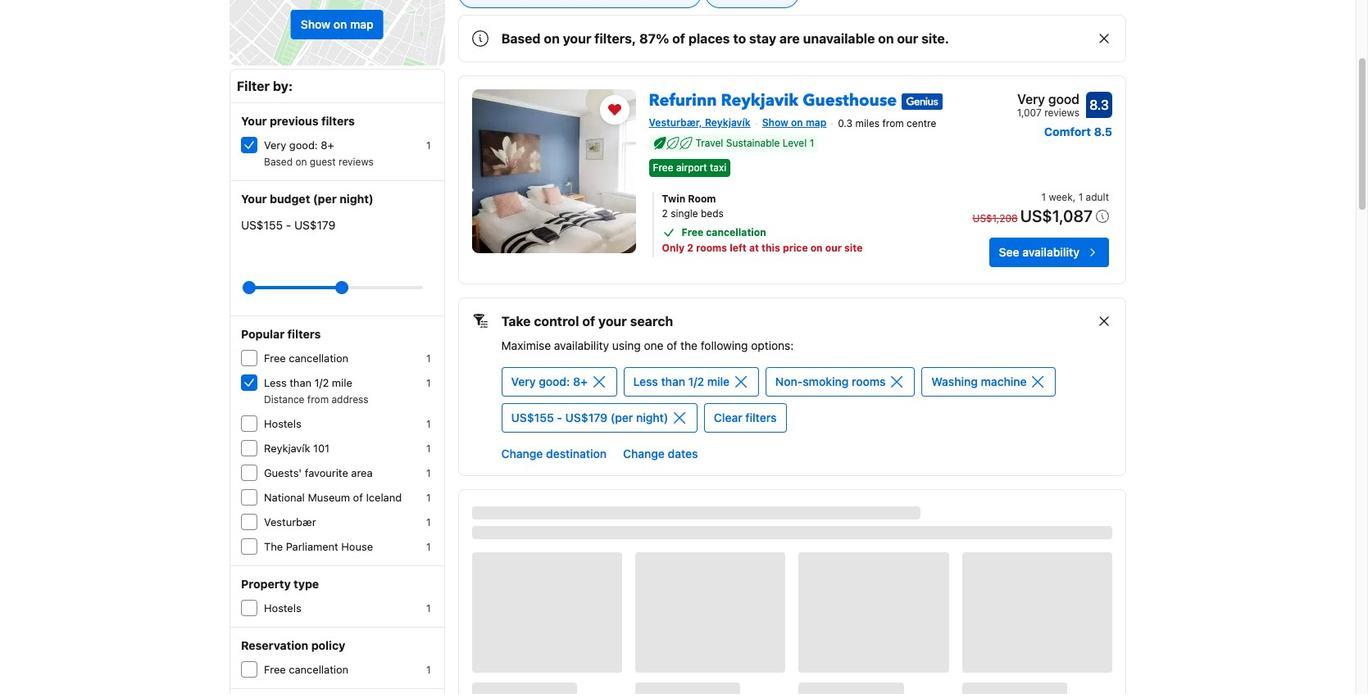 Task type: describe. For each thing, give the bounding box(es) containing it.
based for based on guest reviews
[[264, 156, 293, 168]]

clear filters button
[[704, 403, 787, 433]]

change for change destination
[[501, 447, 543, 461]]

policy
[[311, 639, 345, 653]]

based on guest reviews
[[264, 156, 374, 168]]

less inside button
[[633, 375, 658, 389]]

filters,
[[595, 31, 636, 46]]

take control of your search
[[501, 314, 673, 329]]

only 2 rooms left at this price on our site
[[662, 242, 863, 254]]

by:
[[273, 79, 293, 93]]

8.3
[[1090, 98, 1109, 112]]

cancellation for policy
[[289, 663, 349, 676]]

twin room
[[662, 193, 716, 205]]

1 week , 1 adult
[[1042, 191, 1109, 203]]

based for based on your filters, 87% of places to stay are unavailable on our site.
[[501, 31, 541, 46]]

free down popular filters
[[264, 352, 286, 365]]

house
[[341, 540, 373, 553]]

cancellation for filters
[[289, 352, 349, 365]]

0 horizontal spatial (per
[[313, 192, 337, 206]]

this
[[762, 242, 780, 254]]

1 horizontal spatial reykjavík
[[705, 116, 751, 129]]

popular filters
[[241, 327, 321, 341]]

take
[[501, 314, 531, 329]]

price
[[783, 242, 808, 254]]

filters for popular filters
[[287, 327, 321, 341]]

stay
[[749, 31, 776, 46]]

show inside button
[[301, 17, 330, 31]]

clear filters
[[714, 411, 777, 425]]

sustainable
[[726, 137, 780, 149]]

level
[[783, 137, 807, 149]]

us$155 - us$179
[[241, 218, 336, 232]]

single
[[671, 208, 698, 220]]

1 horizontal spatial show on map
[[762, 116, 827, 129]]

unavailable
[[803, 31, 875, 46]]

guests'
[[264, 466, 302, 480]]

0.3
[[838, 117, 853, 129]]

clear
[[714, 411, 743, 425]]

the
[[264, 540, 283, 553]]

your for your budget (per night)
[[241, 192, 267, 206]]

guest
[[310, 156, 336, 168]]

address
[[332, 393, 369, 406]]

using
[[612, 339, 641, 353]]

reservation policy
[[241, 639, 345, 653]]

free cancellation for filters
[[264, 352, 349, 365]]

0 horizontal spatial our
[[825, 242, 842, 254]]

1 horizontal spatial from
[[882, 117, 904, 129]]

reservation
[[241, 639, 308, 653]]

1 horizontal spatial show
[[762, 116, 789, 129]]

scored 8.3 element
[[1086, 92, 1112, 118]]

maximise availability using one of the following options:
[[501, 339, 794, 353]]

beds
[[701, 208, 724, 220]]

comfort
[[1044, 125, 1091, 139]]

guesthouse
[[803, 89, 897, 111]]

travel
[[696, 137, 723, 149]]

availability for maximise
[[554, 339, 609, 353]]

0 horizontal spatial less than 1/2 mile
[[264, 376, 352, 389]]

1 vertical spatial 2
[[687, 242, 694, 254]]

parliament
[[286, 540, 338, 553]]

availability for see
[[1022, 245, 1080, 259]]

0 vertical spatial our
[[897, 31, 918, 46]]

map inside button
[[350, 17, 374, 31]]

centre
[[907, 117, 936, 129]]

0 vertical spatial cancellation
[[706, 226, 766, 239]]

very good element
[[1017, 89, 1080, 109]]

miles
[[855, 117, 880, 129]]

than inside button
[[661, 375, 685, 389]]

places
[[688, 31, 730, 46]]

mile inside button
[[707, 375, 730, 389]]

airport
[[676, 162, 707, 174]]

change dates button
[[616, 440, 705, 469]]

your budget (per night)
[[241, 192, 374, 206]]

1 horizontal spatial map
[[806, 116, 827, 129]]

following
[[701, 339, 748, 353]]

filter
[[237, 79, 270, 93]]

of right the 87%
[[672, 31, 685, 46]]

1 horizontal spatial filters
[[321, 114, 355, 128]]

area
[[351, 466, 373, 480]]

refurinn
[[649, 89, 717, 111]]

good: inside button
[[539, 375, 570, 389]]

0 vertical spatial free cancellation
[[682, 226, 766, 239]]

change dates
[[623, 447, 698, 461]]

previous
[[270, 114, 319, 128]]

site.
[[922, 31, 949, 46]]

budget
[[270, 192, 310, 206]]

101
[[313, 442, 330, 455]]

favourite
[[305, 466, 348, 480]]

comfort 8.5
[[1044, 125, 1112, 139]]

twin room link
[[662, 192, 939, 207]]

dates
[[668, 447, 698, 461]]

- for us$155 - us$179
[[286, 218, 291, 232]]

rooms for 2
[[696, 242, 727, 254]]

less than 1/2 mile button
[[624, 367, 759, 397]]

left
[[730, 242, 747, 254]]

smoking
[[803, 375, 849, 389]]

week
[[1049, 191, 1073, 203]]

1,007
[[1017, 107, 1042, 119]]

change for change dates
[[623, 447, 665, 461]]

us$1,087
[[1020, 207, 1093, 226]]



Task type: vqa. For each thing, say whether or not it's contained in the screenshot.
the bottommost the good:
yes



Task type: locate. For each thing, give the bounding box(es) containing it.
1 vertical spatial show on map
[[762, 116, 827, 129]]

our left 'site.'
[[897, 31, 918, 46]]

your up using
[[598, 314, 627, 329]]

from left 'address'
[[307, 393, 329, 406]]

1 horizontal spatial less than 1/2 mile
[[633, 375, 730, 389]]

2 horizontal spatial filters
[[746, 411, 777, 425]]

reviews for on
[[339, 156, 374, 168]]

vesturbær, reykjavík
[[649, 116, 751, 129]]

national
[[264, 491, 305, 504]]

good
[[1048, 92, 1080, 107]]

of right the control
[[582, 314, 595, 329]]

- down budget
[[286, 218, 291, 232]]

1 vertical spatial free cancellation
[[264, 352, 349, 365]]

0 horizontal spatial 1/2
[[315, 376, 329, 389]]

1 horizontal spatial rooms
[[852, 375, 886, 389]]

us$155 down budget
[[241, 218, 283, 232]]

filter by:
[[237, 79, 293, 93]]

2 single beds
[[662, 208, 724, 220]]

reykjavik
[[721, 89, 799, 111]]

very good: 8+ down the 'your previous filters'
[[264, 139, 334, 152]]

less down maximise availability using one of the following options:
[[633, 375, 658, 389]]

us$155 - us$179 (per night)
[[511, 411, 668, 425]]

free cancellation for policy
[[264, 663, 349, 676]]

travel sustainable level 1
[[696, 137, 814, 149]]

- for us$155 - us$179 (per night)
[[557, 411, 562, 425]]

1 horizontal spatial us$179
[[565, 411, 608, 425]]

cancellation up distance from address
[[289, 352, 349, 365]]

0 horizontal spatial show
[[301, 17, 330, 31]]

free down 2 single beds
[[682, 226, 704, 239]]

rooms right smoking
[[852, 375, 886, 389]]

0 horizontal spatial than
[[290, 376, 312, 389]]

very inside button
[[511, 375, 536, 389]]

0 vertical spatial your
[[241, 114, 267, 128]]

0 vertical spatial show
[[301, 17, 330, 31]]

reviews
[[1045, 107, 1080, 119], [339, 156, 374, 168]]

0 horizontal spatial show on map
[[301, 17, 374, 31]]

national museum of iceland
[[264, 491, 402, 504]]

1 change from the left
[[501, 447, 543, 461]]

filters right popular
[[287, 327, 321, 341]]

filters right clear
[[746, 411, 777, 425]]

very down maximise
[[511, 375, 536, 389]]

1 vertical spatial us$155
[[511, 411, 554, 425]]

show on map button
[[291, 10, 383, 39]]

0 vertical spatial rooms
[[696, 242, 727, 254]]

0 horizontal spatial based
[[264, 156, 293, 168]]

1 vertical spatial very
[[264, 139, 286, 152]]

reykjavík 101
[[264, 442, 330, 455]]

of down the "area"
[[353, 491, 363, 504]]

1/2 up distance from address
[[315, 376, 329, 389]]

very good: 8+ inside button
[[511, 375, 588, 389]]

at
[[749, 242, 759, 254]]

based
[[501, 31, 541, 46], [264, 156, 293, 168]]

reykjavík
[[705, 116, 751, 129], [264, 442, 310, 455]]

us$179
[[294, 218, 336, 232], [565, 411, 608, 425]]

of left the
[[667, 339, 677, 353]]

2 hostels from the top
[[264, 602, 301, 615]]

0 horizontal spatial availability
[[554, 339, 609, 353]]

our
[[897, 31, 918, 46], [825, 242, 842, 254]]

based on your filters, 87% of places to stay are unavailable on our site.
[[501, 31, 949, 46]]

1
[[810, 137, 814, 149], [426, 139, 431, 152], [1042, 191, 1046, 203], [1079, 191, 1083, 203], [426, 353, 431, 365], [426, 377, 431, 389], [426, 418, 431, 430], [426, 443, 431, 455], [426, 467, 431, 480], [426, 492, 431, 504], [426, 516, 431, 529], [426, 541, 431, 553], [426, 603, 431, 615], [426, 664, 431, 676]]

0 horizontal spatial change
[[501, 447, 543, 461]]

from right miles
[[882, 117, 904, 129]]

only
[[662, 242, 685, 254]]

0 horizontal spatial mile
[[332, 376, 352, 389]]

0 horizontal spatial us$179
[[294, 218, 336, 232]]

1 horizontal spatial very good: 8+
[[511, 375, 588, 389]]

0 horizontal spatial your
[[563, 31, 591, 46]]

0 vertical spatial from
[[882, 117, 904, 129]]

0 vertical spatial based
[[501, 31, 541, 46]]

good: up based on guest reviews
[[289, 139, 318, 152]]

hostels down distance
[[264, 417, 301, 430]]

0 vertical spatial us$155
[[241, 218, 283, 232]]

1 horizontal spatial -
[[557, 411, 562, 425]]

us$155
[[241, 218, 283, 232], [511, 411, 554, 425]]

0 vertical spatial your
[[563, 31, 591, 46]]

reykjavík up travel
[[705, 116, 751, 129]]

availability
[[1022, 245, 1080, 259], [554, 339, 609, 353]]

2 down twin
[[662, 208, 668, 220]]

free
[[653, 162, 673, 174], [682, 226, 704, 239], [264, 352, 286, 365], [264, 663, 286, 676]]

to
[[733, 31, 746, 46]]

1 hostels from the top
[[264, 417, 301, 430]]

maximise
[[501, 339, 551, 353]]

free down reservation
[[264, 663, 286, 676]]

1 horizontal spatial night)
[[636, 411, 668, 425]]

non-smoking rooms button
[[766, 367, 915, 397]]

0 horizontal spatial rooms
[[696, 242, 727, 254]]

- down very good: 8+ button
[[557, 411, 562, 425]]

your for your previous filters
[[241, 114, 267, 128]]

1 vertical spatial your
[[598, 314, 627, 329]]

mile up 'address'
[[332, 376, 352, 389]]

1 vertical spatial rooms
[[852, 375, 886, 389]]

0 vertical spatial (per
[[313, 192, 337, 206]]

2 right only
[[687, 242, 694, 254]]

1 horizontal spatial 8+
[[573, 375, 588, 389]]

0 vertical spatial availability
[[1022, 245, 1080, 259]]

your left budget
[[241, 192, 267, 206]]

hostels down property type
[[264, 602, 301, 615]]

change destination
[[501, 447, 607, 461]]

0 vertical spatial map
[[350, 17, 374, 31]]

1 horizontal spatial mile
[[707, 375, 730, 389]]

guests' favourite area
[[264, 466, 373, 480]]

cancellation down "policy"
[[289, 663, 349, 676]]

free cancellation down popular filters
[[264, 352, 349, 365]]

vesturbær,
[[649, 116, 702, 129]]

museum
[[308, 491, 350, 504]]

2 vertical spatial free cancellation
[[264, 663, 349, 676]]

refurinn reykjavik guesthouse
[[649, 89, 897, 111]]

1 vertical spatial filters
[[287, 327, 321, 341]]

1 horizontal spatial availability
[[1022, 245, 1080, 259]]

0 horizontal spatial map
[[350, 17, 374, 31]]

than down the
[[661, 375, 685, 389]]

free cancellation down reservation policy
[[264, 663, 349, 676]]

adult
[[1086, 191, 1109, 203]]

very
[[1017, 92, 1045, 107], [264, 139, 286, 152], [511, 375, 536, 389]]

1 vertical spatial good:
[[539, 375, 570, 389]]

filters inside button
[[746, 411, 777, 425]]

0 vertical spatial good:
[[289, 139, 318, 152]]

show on map inside button
[[301, 17, 374, 31]]

night) up change dates
[[636, 411, 668, 425]]

-
[[286, 218, 291, 232], [557, 411, 562, 425]]

of
[[672, 31, 685, 46], [582, 314, 595, 329], [667, 339, 677, 353], [353, 491, 363, 504]]

1 your from the top
[[241, 114, 267, 128]]

0 horizontal spatial reviews
[[339, 156, 374, 168]]

0 vertical spatial very
[[1017, 92, 1045, 107]]

group
[[249, 275, 423, 301]]

1 horizontal spatial us$155
[[511, 411, 554, 425]]

free cancellation up left
[[682, 226, 766, 239]]

distance
[[264, 393, 305, 406]]

1 horizontal spatial change
[[623, 447, 665, 461]]

2 your from the top
[[241, 192, 267, 206]]

change left destination
[[501, 447, 543, 461]]

us$155 for us$155 - us$179
[[241, 218, 283, 232]]

your left filters, at the top left of page
[[563, 31, 591, 46]]

availability down "take control of your search"
[[554, 339, 609, 353]]

- inside us$155 - us$179 (per night) button
[[557, 411, 562, 425]]

night) down based on guest reviews
[[340, 192, 374, 206]]

see availability link
[[989, 238, 1109, 267]]

control
[[534, 314, 579, 329]]

rooms left left
[[696, 242, 727, 254]]

1 horizontal spatial less
[[633, 375, 658, 389]]

one
[[644, 339, 664, 353]]

good:
[[289, 139, 318, 152], [539, 375, 570, 389]]

refurinn reykjavik guesthouse image
[[472, 89, 636, 253]]

from
[[882, 117, 904, 129], [307, 393, 329, 406]]

1/2 down the
[[688, 375, 704, 389]]

very good: 8+ down maximise
[[511, 375, 588, 389]]

reviews right the guest
[[339, 156, 374, 168]]

1 vertical spatial our
[[825, 242, 842, 254]]

very good: 8+ button
[[501, 367, 617, 397]]

(per right budget
[[313, 192, 337, 206]]

washing
[[931, 375, 978, 389]]

us$155 inside button
[[511, 411, 554, 425]]

0.3 miles from centre
[[838, 117, 936, 129]]

1 vertical spatial (per
[[611, 411, 633, 425]]

availability down us$1,087
[[1022, 245, 1080, 259]]

less than 1/2 mile down the
[[633, 375, 730, 389]]

reviews inside very good 1,007 reviews
[[1045, 107, 1080, 119]]

twin
[[662, 193, 686, 205]]

1 horizontal spatial 1/2
[[688, 375, 704, 389]]

0 horizontal spatial us$155
[[241, 218, 283, 232]]

machine
[[981, 375, 1027, 389]]

1 vertical spatial -
[[557, 411, 562, 425]]

the parliament house
[[264, 540, 373, 553]]

very down previous
[[264, 139, 286, 152]]

reykjavík up the guests'
[[264, 442, 310, 455]]

us$179 down the your budget (per night)
[[294, 218, 336, 232]]

0 vertical spatial very good: 8+
[[264, 139, 334, 152]]

property
[[241, 577, 291, 591]]

see
[[999, 245, 1019, 259]]

mile down 'following'
[[707, 375, 730, 389]]

us$179 inside button
[[565, 411, 608, 425]]

see availability
[[999, 245, 1080, 259]]

filters for clear filters
[[746, 411, 777, 425]]

0 horizontal spatial from
[[307, 393, 329, 406]]

on
[[333, 17, 347, 31], [544, 31, 560, 46], [878, 31, 894, 46], [791, 116, 803, 129], [295, 156, 307, 168], [811, 242, 823, 254]]

on inside button
[[333, 17, 347, 31]]

change destination button
[[495, 440, 613, 469]]

0 horizontal spatial night)
[[340, 192, 374, 206]]

0 vertical spatial 2
[[662, 208, 668, 220]]

us$155 up change destination on the bottom of the page
[[511, 411, 554, 425]]

free airport taxi
[[653, 162, 727, 174]]

0 horizontal spatial -
[[286, 218, 291, 232]]

less than 1/2 mile up distance from address
[[264, 376, 352, 389]]

popular
[[241, 327, 285, 341]]

options:
[[751, 339, 794, 353]]

refurinn reykjavik guesthouse link
[[649, 83, 897, 111]]

non-smoking rooms
[[775, 375, 886, 389]]

reviews up comfort
[[1045, 107, 1080, 119]]

1 vertical spatial us$179
[[565, 411, 608, 425]]

2
[[662, 208, 668, 220], [687, 242, 694, 254]]

less up distance
[[264, 376, 287, 389]]

reviews for good
[[1045, 107, 1080, 119]]

us$179 for us$155 - us$179 (per night)
[[565, 411, 608, 425]]

very inside very good 1,007 reviews
[[1017, 92, 1045, 107]]

0 vertical spatial us$179
[[294, 218, 336, 232]]

property type
[[241, 577, 319, 591]]

2 horizontal spatial very
[[1017, 92, 1045, 107]]

0 vertical spatial reykjavík
[[705, 116, 751, 129]]

1 horizontal spatial good:
[[539, 375, 570, 389]]

rooms inside button
[[852, 375, 886, 389]]

1 vertical spatial hostels
[[264, 602, 301, 615]]

0 horizontal spatial 8+
[[321, 139, 334, 152]]

0 horizontal spatial reykjavík
[[264, 442, 310, 455]]

2 vertical spatial very
[[511, 375, 536, 389]]

taxi
[[710, 162, 727, 174]]

1 horizontal spatial 2
[[687, 242, 694, 254]]

1 horizontal spatial your
[[598, 314, 627, 329]]

your down filter
[[241, 114, 267, 128]]

1 horizontal spatial based
[[501, 31, 541, 46]]

(per
[[313, 192, 337, 206], [611, 411, 633, 425]]

8+ up "us$155 - us$179 (per night)"
[[573, 375, 588, 389]]

1 horizontal spatial very
[[511, 375, 536, 389]]

0 vertical spatial night)
[[340, 192, 374, 206]]

1 vertical spatial 8+
[[573, 375, 588, 389]]

87%
[[639, 31, 669, 46]]

than up distance from address
[[290, 376, 312, 389]]

change left the dates
[[623, 447, 665, 461]]

1 vertical spatial night)
[[636, 411, 668, 425]]

the
[[680, 339, 698, 353]]

type
[[294, 577, 319, 591]]

0 horizontal spatial less
[[264, 376, 287, 389]]

us$179 for us$155 - us$179
[[294, 218, 336, 232]]

1 vertical spatial availability
[[554, 339, 609, 353]]

washing machine button
[[922, 367, 1056, 397]]

iceland
[[366, 491, 402, 504]]

us$179 up destination
[[565, 411, 608, 425]]

us$155 for us$155 - us$179 (per night)
[[511, 411, 554, 425]]

2 change from the left
[[623, 447, 665, 461]]

1 vertical spatial from
[[307, 393, 329, 406]]

1 vertical spatial your
[[241, 192, 267, 206]]

1 vertical spatial show
[[762, 116, 789, 129]]

our left site
[[825, 242, 842, 254]]

1/2 inside less than 1/2 mile button
[[688, 375, 704, 389]]

0 vertical spatial hostels
[[264, 417, 301, 430]]

are
[[780, 31, 800, 46]]

8.5
[[1094, 125, 1112, 139]]

0 horizontal spatial 2
[[662, 208, 668, 220]]

8+ inside very good: 8+ button
[[573, 375, 588, 389]]

night) inside button
[[636, 411, 668, 425]]

1 vertical spatial cancellation
[[289, 352, 349, 365]]

0 vertical spatial filters
[[321, 114, 355, 128]]

less than 1/2 mile inside button
[[633, 375, 730, 389]]

0 horizontal spatial filters
[[287, 327, 321, 341]]

your
[[241, 114, 267, 128], [241, 192, 267, 206]]

8+ up the guest
[[321, 139, 334, 152]]

free left the airport
[[653, 162, 673, 174]]

good: down maximise
[[539, 375, 570, 389]]

0 horizontal spatial very
[[264, 139, 286, 152]]

1 horizontal spatial (per
[[611, 411, 633, 425]]

1/2
[[688, 375, 704, 389], [315, 376, 329, 389]]

cancellation up left
[[706, 226, 766, 239]]

0 horizontal spatial very good: 8+
[[264, 139, 334, 152]]

your previous filters
[[241, 114, 355, 128]]

very left 'good' on the right
[[1017, 92, 1045, 107]]

1 vertical spatial map
[[806, 116, 827, 129]]

hostels
[[264, 417, 301, 430], [264, 602, 301, 615]]

filters up the guest
[[321, 114, 355, 128]]

search
[[630, 314, 673, 329]]

vesturbær
[[264, 516, 316, 529]]

1 vertical spatial reviews
[[339, 156, 374, 168]]

genius discounts available at this property. image
[[902, 93, 943, 110], [902, 93, 943, 110]]

night)
[[340, 192, 374, 206], [636, 411, 668, 425]]

rooms for smoking
[[852, 375, 886, 389]]

(per up change dates
[[611, 411, 633, 425]]

washing machine
[[931, 375, 1027, 389]]

1 vertical spatial reykjavík
[[264, 442, 310, 455]]

0 horizontal spatial good:
[[289, 139, 318, 152]]

(per inside us$155 - us$179 (per night) button
[[611, 411, 633, 425]]

destination
[[546, 447, 607, 461]]

0 vertical spatial -
[[286, 218, 291, 232]]



